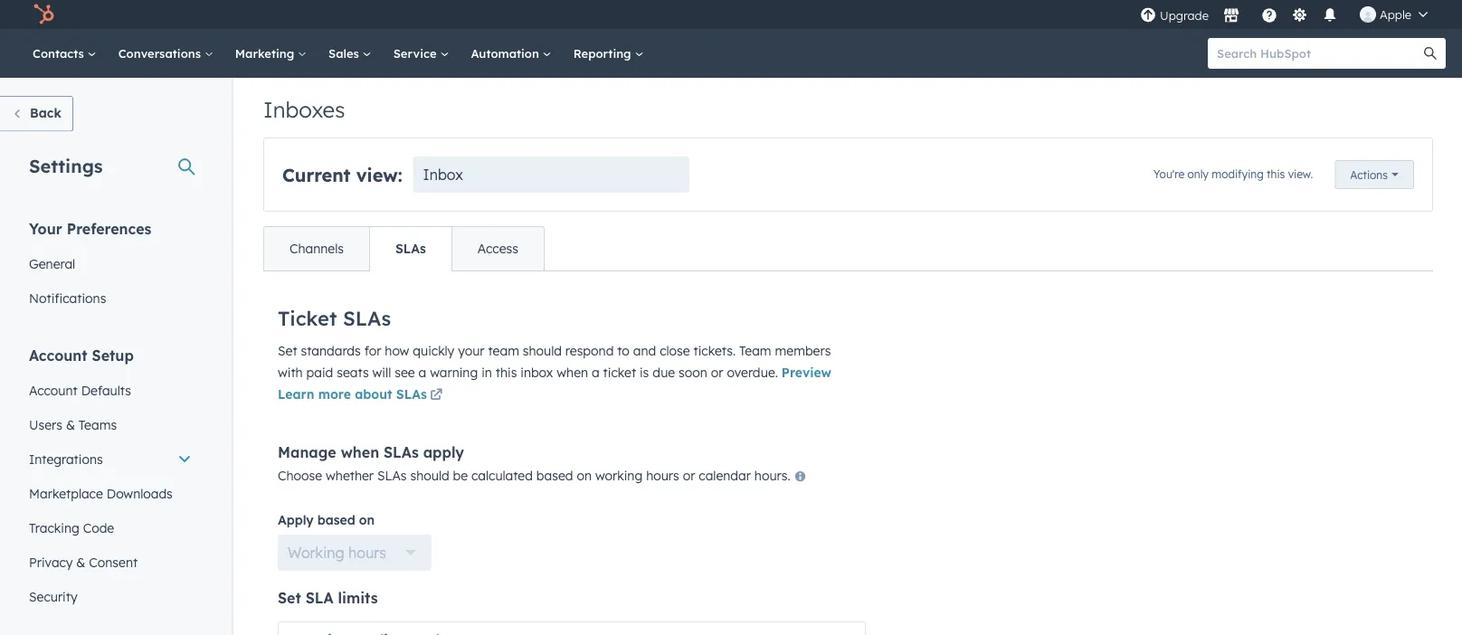 Task type: vqa. For each thing, say whether or not it's contained in the screenshot.
second menu item
no



Task type: describe. For each thing, give the bounding box(es) containing it.
set for set sla limits
[[278, 589, 301, 607]]

learn more about slas
[[278, 386, 427, 402]]

1 vertical spatial on
[[359, 512, 375, 528]]

service
[[393, 46, 440, 61]]

settings link
[[1289, 5, 1311, 24]]

notifications link
[[18, 281, 203, 315]]

notifications
[[29, 290, 106, 306]]

tracking code
[[29, 520, 114, 536]]

hours inside working hours popup button
[[348, 544, 386, 562]]

marketplace downloads
[[29, 485, 173, 501]]

slas down view:
[[395, 241, 426, 257]]

access link
[[451, 227, 544, 271]]

users
[[29, 417, 62, 433]]

with
[[278, 365, 303, 381]]

contacts link
[[22, 29, 107, 78]]

0 horizontal spatial or
[[683, 467, 695, 483]]

Search HubSpot search field
[[1208, 38, 1430, 69]]

defaults
[[81, 382, 131, 398]]

working
[[288, 544, 344, 562]]

users & teams link
[[18, 408, 203, 442]]

account for account defaults
[[29, 382, 78, 398]]

when inside set standards for how quickly your team should respond to and close tickets. team members with paid seats will see a warning in this inbox when a ticket is due soon or overdue. preview
[[557, 365, 588, 381]]

1 vertical spatial when
[[341, 443, 379, 461]]

code
[[83, 520, 114, 536]]

how
[[385, 343, 409, 359]]

& for privacy
[[76, 554, 85, 570]]

tracking
[[29, 520, 79, 536]]

ticket
[[278, 305, 337, 330]]

working
[[595, 467, 643, 483]]

view.
[[1288, 167, 1313, 181]]

inbox
[[521, 365, 553, 381]]

this inside set standards for how quickly your team should respond to and close tickets. team members with paid seats will see a warning in this inbox when a ticket is due soon or overdue. preview
[[496, 365, 517, 381]]

settings image
[[1292, 8, 1308, 24]]

slas down see
[[396, 386, 427, 402]]

marketplace downloads link
[[18, 476, 203, 511]]

0 vertical spatial based
[[536, 467, 573, 483]]

your
[[458, 343, 485, 359]]

close
[[660, 343, 690, 359]]

slas left apply
[[384, 443, 419, 461]]

security
[[29, 589, 77, 604]]

upgrade image
[[1140, 8, 1156, 24]]

working hours button
[[278, 535, 432, 571]]

back
[[30, 105, 61, 121]]

channels link
[[264, 227, 369, 271]]

warning
[[430, 365, 478, 381]]

and
[[633, 343, 656, 359]]

reporting link
[[563, 29, 655, 78]]

hours.
[[755, 467, 791, 483]]

0 horizontal spatial should
[[410, 467, 449, 483]]

only
[[1188, 167, 1209, 181]]

security link
[[18, 580, 203, 614]]

consent
[[89, 554, 138, 570]]

downloads
[[107, 485, 173, 501]]

apply
[[423, 443, 464, 461]]

inboxes
[[263, 96, 345, 123]]

manage
[[278, 443, 336, 461]]

general
[[29, 256, 75, 271]]

soon
[[679, 365, 707, 381]]

1 a from the left
[[419, 365, 426, 381]]

your preferences element
[[18, 219, 203, 315]]

back link
[[0, 96, 73, 132]]

1 vertical spatial based
[[317, 512, 355, 528]]

contacts
[[33, 46, 88, 61]]

notifications button
[[1315, 0, 1346, 29]]

slas down manage when slas apply
[[377, 467, 407, 483]]

settings
[[29, 154, 103, 177]]

1 horizontal spatial on
[[577, 467, 592, 483]]

team
[[488, 343, 519, 359]]

account defaults
[[29, 382, 131, 398]]

due
[[653, 365, 675, 381]]

1 link opens in a new window image from the top
[[430, 385, 443, 407]]

your preferences
[[29, 219, 151, 238]]

sales link
[[318, 29, 382, 78]]

link opens in a new window image inside the learn more about slas link
[[430, 390, 443, 402]]

search button
[[1415, 38, 1446, 69]]

view:
[[356, 163, 402, 186]]

hubspot link
[[22, 4, 68, 25]]

reporting
[[573, 46, 635, 61]]

help button
[[1254, 0, 1285, 29]]

be
[[453, 467, 468, 483]]

team
[[739, 343, 772, 359]]

learn
[[278, 386, 314, 402]]

actions
[[1350, 168, 1388, 181]]

slas up for
[[343, 305, 391, 330]]



Task type: locate. For each thing, give the bounding box(es) containing it.
1 horizontal spatial this
[[1267, 167, 1285, 181]]

marketing link
[[224, 29, 318, 78]]

& right users
[[66, 417, 75, 433]]

in
[[482, 365, 492, 381]]

for
[[364, 343, 381, 359]]

service link
[[382, 29, 460, 78]]

current view:
[[282, 163, 402, 186]]

1 vertical spatial account
[[29, 382, 78, 398]]

0 vertical spatial &
[[66, 417, 75, 433]]

0 vertical spatial hours
[[646, 467, 679, 483]]

calendar
[[699, 467, 751, 483]]

tracking code link
[[18, 511, 203, 545]]

& for users
[[66, 417, 75, 433]]

whether
[[326, 467, 374, 483]]

account setup element
[[18, 345, 203, 614]]

marketing
[[235, 46, 298, 61]]

you're
[[1154, 167, 1185, 181]]

2 set from the top
[[278, 589, 301, 607]]

respond
[[565, 343, 614, 359]]

tab list containing channels
[[263, 226, 545, 271]]

1 vertical spatial should
[[410, 467, 449, 483]]

setup
[[92, 346, 134, 364]]

hours right working
[[646, 467, 679, 483]]

1 vertical spatial hours
[[348, 544, 386, 562]]

manage when slas apply
[[278, 443, 464, 461]]

limits
[[338, 589, 378, 607]]

0 vertical spatial when
[[557, 365, 588, 381]]

hubspot image
[[33, 4, 54, 25]]

0 horizontal spatial when
[[341, 443, 379, 461]]

learn more about slas link
[[278, 385, 446, 407]]

account up users
[[29, 382, 78, 398]]

slas
[[395, 241, 426, 257], [343, 305, 391, 330], [396, 386, 427, 402], [384, 443, 419, 461], [377, 467, 407, 483]]

a right see
[[419, 365, 426, 381]]

search image
[[1424, 47, 1437, 60]]

teams
[[79, 417, 117, 433]]

account for account setup
[[29, 346, 87, 364]]

quickly
[[413, 343, 454, 359]]

slas link
[[369, 227, 451, 271]]

conversations
[[118, 46, 204, 61]]

current
[[282, 163, 351, 186]]

you're only modifying this view.
[[1154, 167, 1313, 181]]

set left "sla"
[[278, 589, 301, 607]]

1 horizontal spatial when
[[557, 365, 588, 381]]

integrations
[[29, 451, 103, 467]]

see
[[395, 365, 415, 381]]

a down respond
[[592, 365, 600, 381]]

bob builder image
[[1360, 6, 1376, 23]]

account defaults link
[[18, 373, 203, 408]]

privacy & consent link
[[18, 545, 203, 580]]

1 horizontal spatial based
[[536, 467, 573, 483]]

set sla limits
[[278, 589, 378, 607]]

based right the calculated on the bottom
[[536, 467, 573, 483]]

set inside set standards for how quickly your team should respond to and close tickets. team members with paid seats will see a warning in this inbox when a ticket is due soon or overdue. preview
[[278, 343, 297, 359]]

general link
[[18, 247, 203, 281]]

working hours
[[288, 544, 386, 562]]

0 vertical spatial set
[[278, 343, 297, 359]]

members
[[775, 343, 831, 359]]

a
[[419, 365, 426, 381], [592, 365, 600, 381]]

apply based on
[[278, 512, 375, 528]]

should down apply
[[410, 467, 449, 483]]

2 account from the top
[[29, 382, 78, 398]]

set
[[278, 343, 297, 359], [278, 589, 301, 607]]

access
[[478, 241, 518, 257]]

hours up the limits at left bottom
[[348, 544, 386, 562]]

2 link opens in a new window image from the top
[[430, 390, 443, 402]]

0 horizontal spatial &
[[66, 417, 75, 433]]

standards
[[301, 343, 361, 359]]

help image
[[1261, 8, 1278, 24]]

when
[[557, 365, 588, 381], [341, 443, 379, 461]]

this right in
[[496, 365, 517, 381]]

0 horizontal spatial based
[[317, 512, 355, 528]]

1 horizontal spatial &
[[76, 554, 85, 570]]

preview
[[782, 365, 832, 381]]

2 a from the left
[[592, 365, 600, 381]]

set standards for how quickly your team should respond to and close tickets. team members with paid seats will see a warning in this inbox when a ticket is due soon or overdue. preview
[[278, 343, 832, 381]]

set for set standards for how quickly your team should respond to and close tickets. team members with paid seats will see a warning in this inbox when a ticket is due soon or overdue. preview
[[278, 343, 297, 359]]

more
[[318, 386, 351, 402]]

should
[[523, 343, 562, 359], [410, 467, 449, 483]]

0 horizontal spatial on
[[359, 512, 375, 528]]

channels
[[290, 241, 344, 257]]

integrations button
[[18, 442, 203, 476]]

automation link
[[460, 29, 563, 78]]

upgrade
[[1160, 8, 1209, 23]]

1 vertical spatial or
[[683, 467, 695, 483]]

modifying
[[1212, 167, 1264, 181]]

0 vertical spatial or
[[711, 365, 723, 381]]

based up working hours
[[317, 512, 355, 528]]

should inside set standards for how quickly your team should respond to and close tickets. team members with paid seats will see a warning in this inbox when a ticket is due soon or overdue. preview
[[523, 343, 562, 359]]

tickets.
[[694, 343, 736, 359]]

ticket slas
[[278, 305, 391, 330]]

sales
[[329, 46, 363, 61]]

users & teams
[[29, 417, 117, 433]]

0 vertical spatial on
[[577, 467, 592, 483]]

apple
[[1380, 7, 1412, 22]]

1 vertical spatial this
[[496, 365, 517, 381]]

1 vertical spatial set
[[278, 589, 301, 607]]

ticket
[[603, 365, 636, 381]]

marketplaces image
[[1223, 8, 1240, 24]]

& right privacy
[[76, 554, 85, 570]]

or down tickets.
[[711, 365, 723, 381]]

0 vertical spatial should
[[523, 343, 562, 359]]

1 horizontal spatial should
[[523, 343, 562, 359]]

on left working
[[577, 467, 592, 483]]

menu
[[1138, 0, 1441, 29]]

1 horizontal spatial hours
[[646, 467, 679, 483]]

apple button
[[1349, 0, 1439, 29]]

paid
[[306, 365, 333, 381]]

account up account defaults
[[29, 346, 87, 364]]

account
[[29, 346, 87, 364], [29, 382, 78, 398]]

should up inbox
[[523, 343, 562, 359]]

set up with at the left bottom
[[278, 343, 297, 359]]

choose whether slas should be calculated based on working hours or calendar hours.
[[278, 467, 794, 483]]

this
[[1267, 167, 1285, 181], [496, 365, 517, 381]]

0 vertical spatial this
[[1267, 167, 1285, 181]]

on up working hours popup button
[[359, 512, 375, 528]]

preferences
[[67, 219, 151, 238]]

or left calendar
[[683, 467, 695, 483]]

1 vertical spatial &
[[76, 554, 85, 570]]

notifications image
[[1322, 8, 1338, 24]]

conversations link
[[107, 29, 224, 78]]

choose
[[278, 467, 322, 483]]

0 horizontal spatial hours
[[348, 544, 386, 562]]

privacy & consent
[[29, 554, 138, 570]]

0 horizontal spatial this
[[496, 365, 517, 381]]

tab list
[[263, 226, 545, 271]]

link opens in a new window image
[[430, 385, 443, 407], [430, 390, 443, 402]]

1 set from the top
[[278, 343, 297, 359]]

calculated
[[471, 467, 533, 483]]

hours
[[646, 467, 679, 483], [348, 544, 386, 562]]

is
[[640, 365, 649, 381]]

0 vertical spatial account
[[29, 346, 87, 364]]

1 horizontal spatial a
[[592, 365, 600, 381]]

1 account from the top
[[29, 346, 87, 364]]

apply
[[278, 512, 314, 528]]

0 horizontal spatial a
[[419, 365, 426, 381]]

will
[[372, 365, 391, 381]]

when down respond
[[557, 365, 588, 381]]

or inside set standards for how quickly your team should respond to and close tickets. team members with paid seats will see a warning in this inbox when a ticket is due soon or overdue. preview
[[711, 365, 723, 381]]

to
[[617, 343, 630, 359]]

menu containing apple
[[1138, 0, 1441, 29]]

marketplace
[[29, 485, 103, 501]]

seats
[[337, 365, 369, 381]]

overdue.
[[727, 365, 778, 381]]

this left view.
[[1267, 167, 1285, 181]]

when up whether
[[341, 443, 379, 461]]

1 horizontal spatial or
[[711, 365, 723, 381]]



